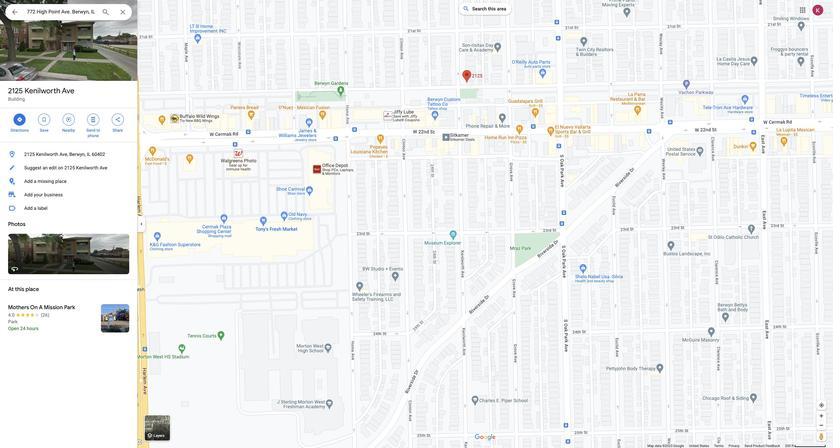 Task type: locate. For each thing, give the bounding box(es) containing it.
1 horizontal spatial ave
[[100, 165, 107, 170]]

send left product
[[745, 444, 753, 448]]

place
[[55, 179, 67, 184], [26, 286, 39, 293]]

0 vertical spatial a
[[34, 179, 36, 184]]

this inside search this area button
[[488, 6, 496, 11]]

search
[[473, 6, 487, 11]]

suggest an edit on 2125 kenilworth ave
[[24, 165, 107, 170]]

united states
[[690, 444, 710, 448]]

ave,
[[60, 152, 68, 157]]

united
[[690, 444, 699, 448]]

send inside send to phone
[[86, 128, 95, 133]]

kenilworth down il at top
[[76, 165, 99, 170]]

a inside button
[[34, 205, 36, 211]]

add down suggest
[[24, 179, 33, 184]]

1 horizontal spatial park
[[64, 304, 75, 311]]

2 a from the top
[[34, 205, 36, 211]]

a left 'missing' at the left top
[[34, 179, 36, 184]]

2125 kenilworth ave main content
[[0, 0, 137, 448]]

1 horizontal spatial place
[[55, 179, 67, 184]]

kenilworth up 'an'
[[36, 152, 58, 157]]

add inside button
[[24, 205, 33, 211]]

send inside send product feedback button
[[745, 444, 753, 448]]

1 vertical spatial a
[[34, 205, 36, 211]]

send
[[86, 128, 95, 133], [745, 444, 753, 448]]

park up the open
[[8, 319, 18, 324]]

1 horizontal spatial this
[[488, 6, 496, 11]]

ave inside 2125 kenilworth ave building
[[62, 86, 74, 96]]

2125 right the "on"
[[64, 165, 75, 170]]

mothers
[[8, 304, 29, 311]]

0 horizontal spatial this
[[15, 286, 24, 293]]

search this area
[[473, 6, 507, 11]]

1 vertical spatial this
[[15, 286, 24, 293]]

kenilworth for ave
[[25, 86, 60, 96]]

this left area
[[488, 6, 496, 11]]

1 a from the top
[[34, 179, 36, 184]]

footer
[[648, 444, 786, 448]]

0 vertical spatial kenilworth
[[25, 86, 60, 96]]

2125 up building
[[8, 86, 23, 96]]

ave down 60402
[[100, 165, 107, 170]]

a for label
[[34, 205, 36, 211]]

save
[[40, 128, 49, 133]]

1 vertical spatial place
[[26, 286, 39, 293]]

send product feedback button
[[745, 444, 781, 448]]

2125 for ave
[[8, 86, 23, 96]]

on
[[58, 165, 63, 170]]

this
[[488, 6, 496, 11], [15, 286, 24, 293]]

0 horizontal spatial send
[[86, 128, 95, 133]]

1 vertical spatial ave
[[100, 165, 107, 170]]

1 horizontal spatial 2125
[[24, 152, 35, 157]]

send for send product feedback
[[745, 444, 753, 448]]

a inside button
[[34, 179, 36, 184]]

open
[[8, 326, 19, 331]]

200 ft button
[[786, 444, 827, 448]]

ave
[[62, 86, 74, 96], [100, 165, 107, 170]]

add a missing place button
[[0, 174, 137, 188]]

add left label
[[24, 205, 33, 211]]

park right "mission"
[[64, 304, 75, 311]]

place down the "on"
[[55, 179, 67, 184]]

actions for 2125 kenilworth ave region
[[0, 108, 137, 142]]

kenilworth inside 2125 kenilworth ave building
[[25, 86, 60, 96]]

united states button
[[690, 444, 710, 448]]

at
[[8, 286, 14, 293]]

park
[[64, 304, 75, 311], [8, 319, 18, 324]]

2 add from the top
[[24, 192, 33, 197]]

0 vertical spatial 2125
[[8, 86, 23, 96]]

add inside button
[[24, 179, 33, 184]]

send up phone
[[86, 128, 95, 133]]

none field inside 772 high point ave. berwyn, il 60402 "field"
[[27, 8, 96, 16]]

2 horizontal spatial 2125
[[64, 165, 75, 170]]

add
[[24, 179, 33, 184], [24, 192, 33, 197], [24, 205, 33, 211]]

2125 kenilworth ave, berwyn, il 60402
[[24, 152, 105, 157]]

1 vertical spatial 2125
[[24, 152, 35, 157]]

0 horizontal spatial ave
[[62, 86, 74, 96]]

0 vertical spatial place
[[55, 179, 67, 184]]

label
[[38, 205, 48, 211]]

2125
[[8, 86, 23, 96], [24, 152, 35, 157], [64, 165, 75, 170]]

3 add from the top
[[24, 205, 33, 211]]

None field
[[27, 8, 96, 16]]

this inside 2125 kenilworth ave main content
[[15, 286, 24, 293]]

1 vertical spatial send
[[745, 444, 753, 448]]

1 horizontal spatial send
[[745, 444, 753, 448]]

2125 for ave,
[[24, 152, 35, 157]]

2125 up suggest
[[24, 152, 35, 157]]

a left label
[[34, 205, 36, 211]]


[[41, 116, 47, 123]]

1 vertical spatial add
[[24, 192, 33, 197]]

add a missing place
[[24, 179, 67, 184]]

kenilworth up building
[[25, 86, 60, 96]]

0 vertical spatial ave
[[62, 86, 74, 96]]

0 horizontal spatial place
[[26, 286, 39, 293]]

add left your on the left of page
[[24, 192, 33, 197]]

ave up 
[[62, 86, 74, 96]]

2125 kenilworth ave, berwyn, il 60402 button
[[0, 148, 137, 161]]

0 horizontal spatial 2125
[[8, 86, 23, 96]]

0 vertical spatial park
[[64, 304, 75, 311]]

 button
[[5, 4, 24, 22]]

2125 inside 2125 kenilworth ave building
[[8, 86, 23, 96]]

4.0 stars 26 reviews image
[[8, 312, 49, 318]]

footer containing map data ©2023 google
[[648, 444, 786, 448]]

search this area button
[[459, 3, 512, 15]]

24
[[20, 326, 26, 331]]

place up "on"
[[26, 286, 39, 293]]

google account: kenny nguyen  
(kenny.nguyen@adept.ai) image
[[813, 5, 824, 15]]


[[90, 116, 96, 123]]

a
[[34, 179, 36, 184], [34, 205, 36, 211]]

1 add from the top
[[24, 179, 33, 184]]

0 vertical spatial add
[[24, 179, 33, 184]]

zoom out image
[[820, 423, 825, 428]]

1 vertical spatial kenilworth
[[36, 152, 58, 157]]

this for search
[[488, 6, 496, 11]]

terms button
[[715, 444, 724, 448]]

a
[[39, 304, 43, 311]]

1 vertical spatial park
[[8, 319, 18, 324]]

0 vertical spatial this
[[488, 6, 496, 11]]

0 horizontal spatial park
[[8, 319, 18, 324]]

0 vertical spatial send
[[86, 128, 95, 133]]

your
[[34, 192, 43, 197]]

this right at
[[15, 286, 24, 293]]


[[17, 116, 23, 123]]

send to phone
[[86, 128, 100, 138]]

mission
[[44, 304, 63, 311]]

add for add your business
[[24, 192, 33, 197]]

kenilworth
[[25, 86, 60, 96], [36, 152, 58, 157], [76, 165, 99, 170]]

2 vertical spatial add
[[24, 205, 33, 211]]



Task type: vqa. For each thing, say whether or not it's contained in the screenshot.


Task type: describe. For each thing, give the bounding box(es) containing it.
suggest an edit on 2125 kenilworth ave button
[[0, 161, 137, 174]]

add your business link
[[0, 188, 137, 201]]

to
[[96, 128, 100, 133]]

google
[[674, 444, 685, 448]]

feedback
[[766, 444, 781, 448]]


[[11, 7, 19, 17]]

map
[[648, 444, 655, 448]]

park open 24 hours
[[8, 319, 39, 331]]

add your business
[[24, 192, 63, 197]]

(26)
[[41, 312, 49, 318]]

park inside park open 24 hours
[[8, 319, 18, 324]]

2125 kenilworth ave building
[[8, 86, 74, 102]]

footer inside google maps element
[[648, 444, 786, 448]]

google maps element
[[0, 0, 834, 448]]

collapse side panel image
[[138, 220, 145, 228]]

states
[[700, 444, 710, 448]]

send product feedback
[[745, 444, 781, 448]]

2 vertical spatial 2125
[[64, 165, 75, 170]]

zoom in image
[[820, 413, 825, 418]]

4.0
[[8, 312, 15, 318]]

add for add a label
[[24, 205, 33, 211]]

show street view coverage image
[[817, 431, 827, 441]]

building
[[8, 96, 25, 102]]

mothers on a mission park
[[8, 304, 75, 311]]

show your location image
[[819, 402, 825, 408]]

ave inside button
[[100, 165, 107, 170]]

photos
[[8, 221, 26, 228]]

2 vertical spatial kenilworth
[[76, 165, 99, 170]]

60402
[[92, 152, 105, 157]]

edit
[[49, 165, 57, 170]]

suggest
[[24, 165, 41, 170]]

a for missing
[[34, 179, 36, 184]]

il
[[87, 152, 91, 157]]

share
[[113, 128, 123, 133]]

directions
[[11, 128, 29, 133]]

 search field
[[5, 4, 132, 22]]

©2023
[[663, 444, 673, 448]]

ft
[[792, 444, 794, 448]]

missing
[[38, 179, 54, 184]]

area
[[497, 6, 507, 11]]

at this place
[[8, 286, 39, 293]]

on
[[30, 304, 38, 311]]

map data ©2023 google
[[648, 444, 685, 448]]

hours
[[27, 326, 39, 331]]

privacy
[[729, 444, 740, 448]]

data
[[655, 444, 662, 448]]

an
[[43, 165, 48, 170]]

add a label button
[[0, 201, 137, 215]]

privacy button
[[729, 444, 740, 448]]


[[66, 116, 72, 123]]


[[115, 116, 121, 123]]

berwyn,
[[69, 152, 86, 157]]

place inside button
[[55, 179, 67, 184]]

business
[[44, 192, 63, 197]]

terms
[[715, 444, 724, 448]]

nearby
[[62, 128, 75, 133]]

200
[[786, 444, 791, 448]]

200 ft
[[786, 444, 794, 448]]

kenilworth for ave,
[[36, 152, 58, 157]]

772 High Point Ave. Berwyn, IL 60402 field
[[5, 4, 132, 20]]

layers
[[154, 434, 165, 438]]

this for at
[[15, 286, 24, 293]]

product
[[754, 444, 765, 448]]

add for add a missing place
[[24, 179, 33, 184]]

send for send to phone
[[86, 128, 95, 133]]

add a label
[[24, 205, 48, 211]]

phone
[[88, 133, 99, 138]]



